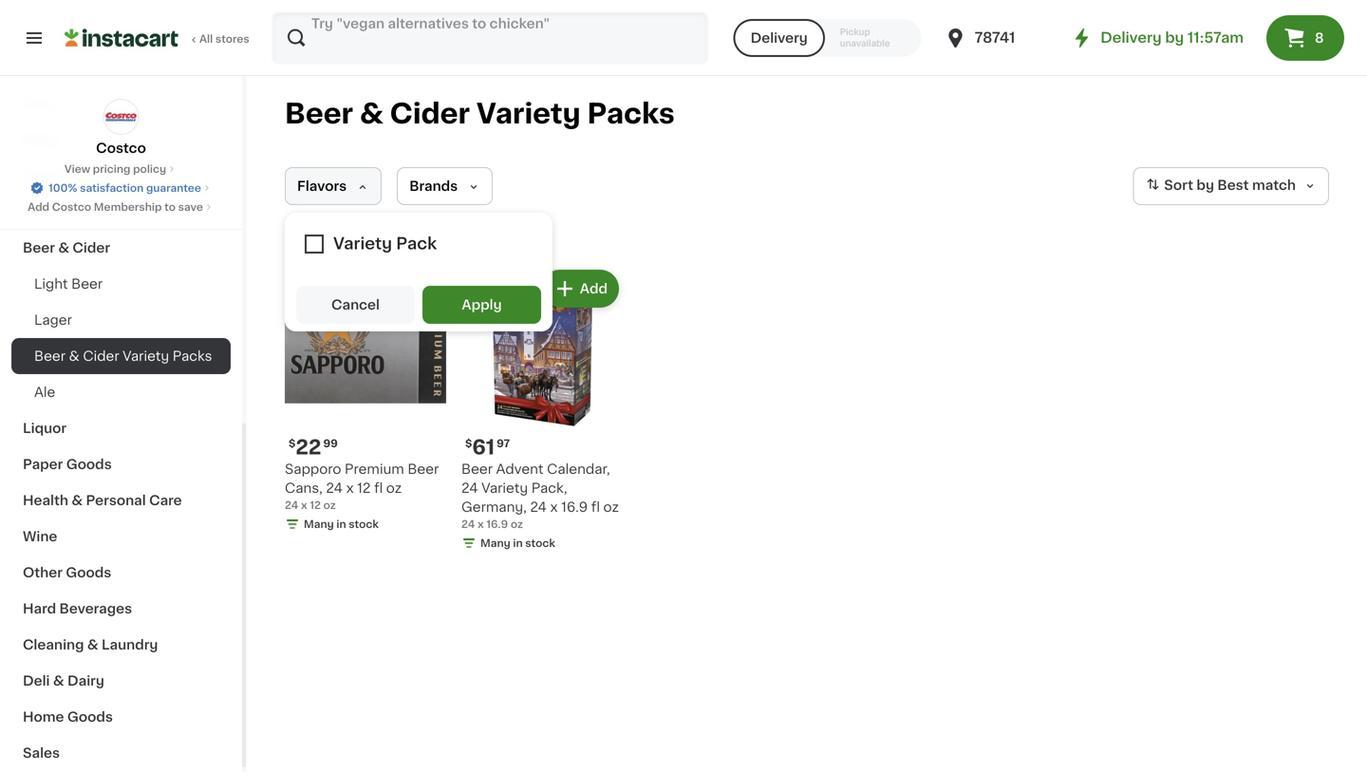 Task type: vqa. For each thing, say whether or not it's contained in the screenshot.
Add button to the left
yes



Task type: describe. For each thing, give the bounding box(es) containing it.
78741
[[975, 31, 1016, 45]]

0 vertical spatial cider
[[390, 100, 470, 127]]

other goods
[[23, 566, 111, 579]]

delivery for delivery by 11:57am
[[1101, 31, 1162, 45]]

cleaning
[[23, 638, 84, 652]]

calendar,
[[547, 463, 610, 476]]

beer advent calendar, 24 variety pack, germany, 24 x 16.9 fl oz 24 x 16.9 oz
[[462, 463, 619, 530]]

wine link
[[11, 519, 231, 555]]

oz down 'premium'
[[386, 482, 402, 495]]

x down 'premium'
[[346, 482, 354, 495]]

product group containing 61
[[462, 266, 623, 555]]

to
[[164, 202, 176, 212]]

cans,
[[285, 482, 323, 495]]

all stores link
[[65, 11, 251, 65]]

hard beverages link
[[11, 591, 231, 627]]

beer & cider link
[[11, 230, 231, 266]]

sort
[[1165, 179, 1194, 192]]

liquor link
[[11, 410, 231, 446]]

stock for 22
[[349, 519, 379, 530]]

add costco membership to save
[[28, 202, 203, 212]]

22
[[296, 437, 322, 457]]

instacart logo image
[[65, 27, 179, 49]]

add button for 22
[[367, 272, 441, 306]]

brands
[[410, 180, 458, 193]]

paper goods link
[[11, 446, 231, 483]]

oz down 'calendar,'
[[604, 501, 619, 514]]

snacks & candy link
[[11, 49, 231, 85]]

health
[[23, 494, 68, 507]]

99
[[323, 438, 338, 449]]

advent
[[496, 463, 544, 476]]

0 vertical spatial packs
[[588, 100, 675, 127]]

germany,
[[462, 501, 527, 514]]

baby link
[[11, 122, 231, 158]]

policy
[[133, 164, 166, 174]]

many for 61
[[481, 538, 511, 549]]

delivery for delivery
[[751, 31, 808, 45]]

beverages
[[59, 602, 132, 616]]

membership
[[94, 202, 162, 212]]

health & personal care link
[[11, 483, 231, 519]]

pack,
[[532, 482, 568, 495]]

sapporo premium beer cans, 24 x 12 fl oz 24 x 12 oz
[[285, 463, 439, 511]]

beer & cider
[[23, 241, 110, 255]]

light
[[34, 277, 68, 291]]

laundry
[[102, 638, 158, 652]]

personal
[[86, 494, 146, 507]]

0 vertical spatial variety
[[477, 100, 581, 127]]

24 down cans,
[[285, 500, 299, 511]]

cleaning & laundry link
[[11, 627, 231, 663]]

pricing
[[93, 164, 131, 174]]

dairy
[[67, 674, 104, 688]]

cancel button
[[296, 286, 415, 324]]

goods for home goods
[[67, 711, 113, 724]]

wine
[[23, 530, 57, 543]]

stock for 61
[[526, 538, 556, 549]]

brands button
[[397, 167, 493, 205]]

by for delivery
[[1166, 31, 1185, 45]]

view pricing policy
[[64, 164, 166, 174]]

in for 61
[[513, 538, 523, 549]]

add for 22
[[404, 282, 431, 295]]

beer & cider variety packs link
[[11, 338, 231, 374]]

other
[[23, 566, 63, 579]]

deli & dairy link
[[11, 663, 231, 699]]

78741 button
[[945, 11, 1059, 65]]

sales
[[23, 747, 60, 760]]

deli & dairy
[[23, 674, 104, 688]]

view
[[64, 164, 90, 174]]

lager link
[[11, 302, 231, 338]]

guarantee
[[146, 183, 201, 193]]

all
[[199, 34, 213, 44]]

delivery by 11:57am link
[[1071, 27, 1244, 49]]

home goods link
[[11, 699, 231, 735]]

many in stock for 22
[[304, 519, 379, 530]]

stores
[[216, 34, 250, 44]]

& for beer & cider variety packs link on the left of page
[[69, 350, 80, 363]]

delivery button
[[734, 19, 825, 57]]

sapporo
[[285, 463, 341, 476]]

apply button
[[423, 286, 541, 324]]

pets
[[23, 97, 54, 110]]

sales link
[[11, 735, 231, 771]]

oz down sapporo
[[324, 500, 336, 511]]

snacks
[[23, 61, 72, 74]]

flavors button
[[285, 167, 382, 205]]

add button for 61
[[544, 272, 617, 306]]

24 down sapporo
[[326, 482, 343, 495]]

fl inside 'beer advent calendar, 24 variety pack, germany, 24 x 16.9 fl oz 24 x 16.9 oz'
[[592, 501, 600, 514]]

flavors
[[297, 180, 347, 193]]

pets link
[[11, 85, 231, 122]]

light beer
[[34, 277, 103, 291]]

0 horizontal spatial beer & cider variety packs
[[34, 350, 212, 363]]

1 horizontal spatial costco
[[96, 142, 146, 155]]

floral
[[23, 169, 61, 182]]

beer up 'flavors'
[[285, 100, 353, 127]]

goods for paper goods
[[66, 458, 112, 471]]

x down cans,
[[301, 500, 307, 511]]

electronics
[[23, 205, 100, 218]]

x down pack,
[[551, 501, 558, 514]]

beer inside 'beer advent calendar, 24 variety pack, germany, 24 x 16.9 fl oz 24 x 16.9 oz'
[[462, 463, 493, 476]]

x down germany,
[[478, 519, 484, 530]]

care
[[149, 494, 182, 507]]

add for 61
[[580, 282, 608, 295]]

0 horizontal spatial add
[[28, 202, 49, 212]]



Task type: locate. For each thing, give the bounding box(es) containing it.
1 vertical spatial packs
[[173, 350, 212, 363]]

variety inside 'beer advent calendar, 24 variety pack, germany, 24 x 16.9 fl oz 24 x 16.9 oz'
[[482, 482, 528, 495]]

24 down germany,
[[462, 519, 475, 530]]

100%
[[49, 183, 77, 193]]

many in stock for 61
[[481, 538, 556, 549]]

hard
[[23, 602, 56, 616]]

match
[[1253, 179, 1297, 192]]

1 horizontal spatial product group
[[462, 266, 623, 555]]

paper goods
[[23, 458, 112, 471]]

1 product group from the left
[[285, 266, 446, 536]]

$ for 22
[[289, 438, 296, 449]]

by right sort
[[1197, 179, 1215, 192]]

beer right light
[[71, 277, 103, 291]]

1 horizontal spatial 16.9
[[561, 501, 588, 514]]

2 vertical spatial cider
[[83, 350, 119, 363]]

best
[[1218, 179, 1250, 192]]

save
[[178, 202, 203, 212]]

0 vertical spatial many in stock
[[304, 519, 379, 530]]

paper
[[23, 458, 63, 471]]

2 product group from the left
[[462, 266, 623, 555]]

costco up view pricing policy link
[[96, 142, 146, 155]]

0 vertical spatial fl
[[374, 482, 383, 495]]

& inside "link"
[[72, 494, 83, 507]]

& left candy
[[76, 61, 87, 74]]

1 vertical spatial fl
[[592, 501, 600, 514]]

0 horizontal spatial add button
[[367, 272, 441, 306]]

2 horizontal spatial add
[[580, 282, 608, 295]]

& down beverages
[[87, 638, 98, 652]]

1 horizontal spatial add button
[[544, 272, 617, 306]]

1 horizontal spatial 12
[[357, 482, 371, 495]]

many in stock
[[304, 519, 379, 530], [481, 538, 556, 549]]

Best match Sort by field
[[1134, 167, 1330, 205]]

cider up the ale link
[[83, 350, 119, 363]]

ale link
[[11, 374, 231, 410]]

electronics link
[[11, 194, 231, 230]]

1 horizontal spatial beer & cider variety packs
[[285, 100, 675, 127]]

beer
[[285, 100, 353, 127], [23, 241, 55, 255], [71, 277, 103, 291], [34, 350, 66, 363], [408, 463, 439, 476], [462, 463, 493, 476]]

1 horizontal spatial fl
[[592, 501, 600, 514]]

0 horizontal spatial delivery
[[751, 31, 808, 45]]

beer down lager
[[34, 350, 66, 363]]

2 add button from the left
[[544, 272, 617, 306]]

product group containing 22
[[285, 266, 446, 536]]

fl down 'calendar,'
[[592, 501, 600, 514]]

1 vertical spatial costco
[[52, 202, 91, 212]]

$ left 97
[[465, 438, 472, 449]]

1 vertical spatial many
[[481, 538, 511, 549]]

deli
[[23, 674, 50, 688]]

& for beer & cider link
[[58, 241, 69, 255]]

health & personal care
[[23, 494, 182, 507]]

1 horizontal spatial packs
[[588, 100, 675, 127]]

candy
[[90, 61, 135, 74]]

snacks & candy
[[23, 61, 135, 74]]

beer inside beer & cider variety packs link
[[34, 350, 66, 363]]

cider up light beer
[[73, 241, 110, 255]]

1 vertical spatial by
[[1197, 179, 1215, 192]]

beer inside beer & cider link
[[23, 241, 55, 255]]

many for 22
[[304, 519, 334, 530]]

oz down germany,
[[511, 519, 523, 530]]

stock down 'beer advent calendar, 24 variety pack, germany, 24 x 16.9 fl oz 24 x 16.9 oz'
[[526, 538, 556, 549]]

cancel
[[332, 298, 380, 312]]

16.9
[[561, 501, 588, 514], [487, 519, 508, 530]]

cider for beer & cider link
[[73, 241, 110, 255]]

stock down sapporo premium beer cans, 24 x 12 fl oz 24 x 12 oz at the left
[[349, 519, 379, 530]]

other goods link
[[11, 555, 231, 591]]

in down sapporo premium beer cans, 24 x 12 fl oz 24 x 12 oz at the left
[[337, 519, 346, 530]]

0 horizontal spatial in
[[337, 519, 346, 530]]

$ up sapporo
[[289, 438, 296, 449]]

many down germany,
[[481, 538, 511, 549]]

many in stock down germany,
[[481, 538, 556, 549]]

8 button
[[1267, 15, 1345, 61]]

costco down "100%"
[[52, 202, 91, 212]]

0 horizontal spatial fl
[[374, 482, 383, 495]]

variety up the ale link
[[123, 350, 169, 363]]

& up the 'flavors' dropdown button
[[360, 100, 384, 127]]

100% satisfaction guarantee
[[49, 183, 201, 193]]

view pricing policy link
[[64, 161, 178, 177]]

24 up germany,
[[462, 482, 478, 495]]

2 vertical spatial variety
[[482, 482, 528, 495]]

many down cans,
[[304, 519, 334, 530]]

None search field
[[272, 11, 709, 65]]

hard beverages
[[23, 602, 132, 616]]

24
[[326, 482, 343, 495], [462, 482, 478, 495], [285, 500, 299, 511], [530, 501, 547, 514], [462, 519, 475, 530]]

ale
[[34, 386, 55, 399]]

0 horizontal spatial many in stock
[[304, 519, 379, 530]]

home
[[23, 711, 64, 724]]

16.9 down germany,
[[487, 519, 508, 530]]

packs
[[588, 100, 675, 127], [173, 350, 212, 363]]

61
[[472, 437, 495, 457]]

goods up health & personal care
[[66, 458, 112, 471]]

24 down pack,
[[530, 501, 547, 514]]

12 down cans,
[[310, 500, 321, 511]]

0 vertical spatial 16.9
[[561, 501, 588, 514]]

beer & cider variety packs
[[285, 100, 675, 127], [34, 350, 212, 363]]

variety down search field
[[477, 100, 581, 127]]

12
[[357, 482, 371, 495], [310, 500, 321, 511]]

light beer link
[[11, 266, 231, 302]]

floral link
[[11, 158, 231, 194]]

service type group
[[734, 19, 922, 57]]

costco link
[[96, 99, 146, 158]]

oz
[[386, 482, 402, 495], [324, 500, 336, 511], [604, 501, 619, 514], [511, 519, 523, 530]]

0 horizontal spatial many
[[304, 519, 334, 530]]

cider for beer & cider variety packs link on the left of page
[[83, 350, 119, 363]]

in down germany,
[[513, 538, 523, 549]]

beer inside sapporo premium beer cans, 24 x 12 fl oz 24 x 12 oz
[[408, 463, 439, 476]]

0 horizontal spatial stock
[[349, 519, 379, 530]]

beer inside light beer link
[[71, 277, 103, 291]]

delivery by 11:57am
[[1101, 31, 1244, 45]]

cider up brands
[[390, 100, 470, 127]]

fl inside sapporo premium beer cans, 24 x 12 fl oz 24 x 12 oz
[[374, 482, 383, 495]]

product group
[[285, 266, 446, 536], [462, 266, 623, 555]]

0 vertical spatial stock
[[349, 519, 379, 530]]

cleaning & laundry
[[23, 638, 158, 652]]

beer down 61
[[462, 463, 493, 476]]

0 horizontal spatial 12
[[310, 500, 321, 511]]

2 $ from the left
[[465, 438, 472, 449]]

$ for 61
[[465, 438, 472, 449]]

100% satisfaction guarantee button
[[30, 177, 213, 196]]

many
[[304, 519, 334, 530], [481, 538, 511, 549]]

0 vertical spatial in
[[337, 519, 346, 530]]

0 vertical spatial 12
[[357, 482, 371, 495]]

11:57am
[[1188, 31, 1244, 45]]

by inside "field"
[[1197, 179, 1215, 192]]

1 vertical spatial beer & cider variety packs
[[34, 350, 212, 363]]

0 horizontal spatial product group
[[285, 266, 446, 536]]

satisfaction
[[80, 183, 144, 193]]

many in stock down sapporo premium beer cans, 24 x 12 fl oz 24 x 12 oz at the left
[[304, 519, 379, 530]]

$
[[289, 438, 296, 449], [465, 438, 472, 449]]

$ 61 97
[[465, 437, 510, 457]]

&
[[76, 61, 87, 74], [360, 100, 384, 127], [58, 241, 69, 255], [69, 350, 80, 363], [72, 494, 83, 507], [87, 638, 98, 652], [53, 674, 64, 688]]

& for deli & dairy link
[[53, 674, 64, 688]]

goods up beverages
[[66, 566, 111, 579]]

variety
[[477, 100, 581, 127], [123, 350, 169, 363], [482, 482, 528, 495]]

0 vertical spatial goods
[[66, 458, 112, 471]]

liquor
[[23, 422, 67, 435]]

delivery inside button
[[751, 31, 808, 45]]

add costco membership to save link
[[28, 199, 215, 215]]

premium
[[345, 463, 404, 476]]

home goods
[[23, 711, 113, 724]]

Search field
[[274, 13, 707, 63]]

1 vertical spatial goods
[[66, 566, 111, 579]]

beer & cider variety packs down search field
[[285, 100, 675, 127]]

1 horizontal spatial delivery
[[1101, 31, 1162, 45]]

baby
[[23, 133, 58, 146]]

1 vertical spatial many in stock
[[481, 538, 556, 549]]

12 down 'premium'
[[357, 482, 371, 495]]

& down electronics
[[58, 241, 69, 255]]

1 vertical spatial cider
[[73, 241, 110, 255]]

1 vertical spatial variety
[[123, 350, 169, 363]]

1 vertical spatial stock
[[526, 538, 556, 549]]

by left 11:57am
[[1166, 31, 1185, 45]]

costco logo image
[[103, 99, 139, 135]]

0 horizontal spatial costco
[[52, 202, 91, 212]]

beer up light
[[23, 241, 55, 255]]

0 vertical spatial by
[[1166, 31, 1185, 45]]

1 horizontal spatial in
[[513, 538, 523, 549]]

1 $ from the left
[[289, 438, 296, 449]]

1 horizontal spatial by
[[1197, 179, 1215, 192]]

& for health & personal care "link" at the bottom
[[72, 494, 83, 507]]

16.9 down pack,
[[561, 501, 588, 514]]

& right 'health'
[[72, 494, 83, 507]]

stock
[[349, 519, 379, 530], [526, 538, 556, 549]]

0 horizontal spatial $
[[289, 438, 296, 449]]

add
[[28, 202, 49, 212], [404, 282, 431, 295], [580, 282, 608, 295]]

& down lager
[[69, 350, 80, 363]]

1 vertical spatial in
[[513, 538, 523, 549]]

apply
[[462, 298, 502, 312]]

& right 'deli'
[[53, 674, 64, 688]]

8
[[1316, 31, 1325, 45]]

0 vertical spatial costco
[[96, 142, 146, 155]]

$ inside "$ 61 97"
[[465, 438, 472, 449]]

1 vertical spatial 12
[[310, 500, 321, 511]]

fl down 'premium'
[[374, 482, 383, 495]]

$ inside $ 22 99
[[289, 438, 296, 449]]

beer & cider variety packs down lager link
[[34, 350, 212, 363]]

in
[[337, 519, 346, 530], [513, 538, 523, 549]]

0 horizontal spatial 16.9
[[487, 519, 508, 530]]

1 horizontal spatial add
[[404, 282, 431, 295]]

all stores
[[199, 34, 250, 44]]

by for sort
[[1197, 179, 1215, 192]]

beer right 'premium'
[[408, 463, 439, 476]]

0 horizontal spatial by
[[1166, 31, 1185, 45]]

sort by
[[1165, 179, 1215, 192]]

$ 22 99
[[289, 437, 338, 457]]

add button
[[367, 272, 441, 306], [544, 272, 617, 306]]

variety up germany,
[[482, 482, 528, 495]]

1 vertical spatial 16.9
[[487, 519, 508, 530]]

1 add button from the left
[[367, 272, 441, 306]]

best match
[[1218, 179, 1297, 192]]

0 horizontal spatial packs
[[173, 350, 212, 363]]

& for the snacks & candy link
[[76, 61, 87, 74]]

& for cleaning & laundry link
[[87, 638, 98, 652]]

1 horizontal spatial many
[[481, 538, 511, 549]]

2 vertical spatial goods
[[67, 711, 113, 724]]

goods down 'dairy'
[[67, 711, 113, 724]]

1 horizontal spatial many in stock
[[481, 538, 556, 549]]

in for 22
[[337, 519, 346, 530]]

1 horizontal spatial $
[[465, 438, 472, 449]]

0 vertical spatial many
[[304, 519, 334, 530]]

0 vertical spatial beer & cider variety packs
[[285, 100, 675, 127]]

1 horizontal spatial stock
[[526, 538, 556, 549]]

goods for other goods
[[66, 566, 111, 579]]



